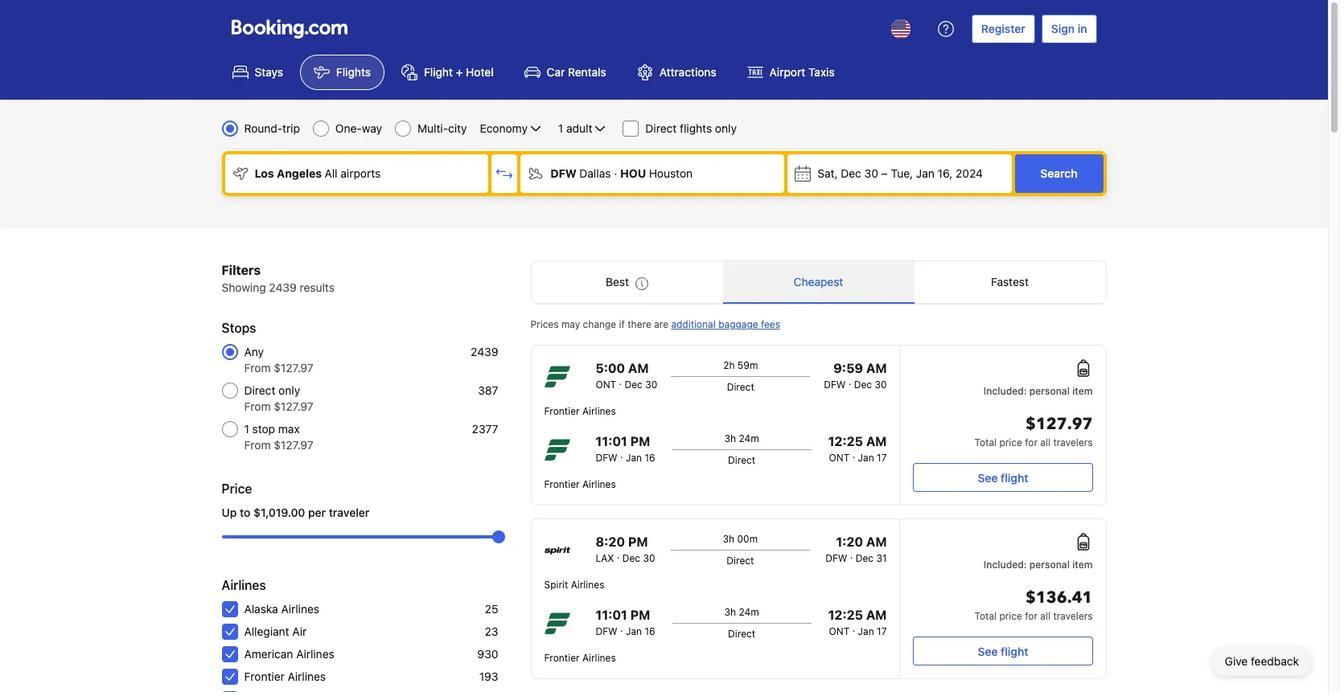 Task type: describe. For each thing, give the bounding box(es) containing it.
personal for $127.97
[[1030, 385, 1070, 398]]

3h for $136.41
[[725, 607, 736, 619]]

there
[[628, 319, 652, 331]]

2377
[[472, 422, 499, 436]]

am inside 9:59 am dfw . dec 30
[[867, 361, 887, 376]]

12:25 for $136.41
[[829, 608, 864, 623]]

flight for $127.97
[[1001, 471, 1029, 485]]

baggage
[[719, 319, 759, 331]]

pm inside 8:20 pm lax . dec 30
[[628, 535, 648, 550]]

best button
[[532, 262, 723, 303]]

included: for $136.41
[[984, 559, 1027, 571]]

cheapest button
[[723, 262, 915, 303]]

193
[[479, 670, 499, 684]]

for for $136.41
[[1025, 611, 1038, 623]]

sat,
[[818, 167, 838, 180]]

fastest button
[[915, 262, 1106, 303]]

8:20
[[596, 535, 625, 550]]

personal for $136.41
[[1030, 559, 1070, 571]]

car rentals
[[547, 65, 607, 79]]

dfw inside 9:59 am dfw . dec 30
[[824, 379, 846, 391]]

hou
[[621, 167, 646, 180]]

dfw dallas · hou houston
[[551, 167, 693, 180]]

search button
[[1015, 155, 1104, 193]]

item for $136.41
[[1073, 559, 1093, 571]]

ont for $136.41
[[829, 626, 850, 638]]

direct flights only
[[646, 122, 737, 135]]

frontier airlines up 8:20 on the left bottom
[[544, 479, 616, 491]]

round-
[[244, 122, 283, 135]]

2h
[[724, 360, 735, 372]]

city
[[448, 122, 467, 135]]

12:25 for $127.97
[[829, 435, 864, 449]]

$127.97 inside any from $127.97
[[274, 361, 314, 375]]

multi-
[[418, 122, 448, 135]]

dfw inside 1:20 am dfw . dec 31
[[826, 553, 848, 565]]

$136.41 total price for all travelers
[[975, 587, 1093, 623]]

airlines up air
[[281, 603, 320, 616]]

give feedback
[[1225, 655, 1300, 669]]

17 for $127.97
[[877, 452, 887, 464]]

fastest
[[992, 275, 1029, 289]]

see for $127.97
[[978, 471, 998, 485]]

3h 00m
[[723, 534, 758, 546]]

flight + hotel
[[424, 65, 494, 79]]

allegiant
[[244, 625, 289, 639]]

1 vertical spatial 3h
[[723, 534, 735, 546]]

register
[[982, 22, 1026, 35]]

11:01 pm dfw . jan 16 for $127.97
[[596, 435, 656, 464]]

in
[[1078, 22, 1088, 35]]

results
[[300, 281, 335, 295]]

stops
[[222, 321, 256, 336]]

round-trip
[[244, 122, 300, 135]]

filters showing 2439 results
[[222, 263, 335, 295]]

9:59
[[834, 361, 864, 376]]

1:20 am dfw . dec 31
[[826, 535, 887, 565]]

airlines down 'spirit airlines'
[[583, 653, 616, 665]]

12:25 am ont . jan 17 for $127.97
[[829, 435, 887, 464]]

traveler
[[329, 506, 370, 520]]

rentals
[[568, 65, 607, 79]]

dallas
[[580, 167, 611, 180]]

airlines down 5:00
[[583, 406, 616, 418]]

dec for 5:00 am
[[625, 379, 643, 391]]

1 adult
[[558, 122, 593, 135]]

. inside 9:59 am dfw . dec 30
[[849, 376, 852, 388]]

stays
[[255, 65, 283, 79]]

adult
[[567, 122, 593, 135]]

airlines down american airlines
[[288, 670, 326, 684]]

any
[[244, 345, 264, 359]]

travelers for $136.41
[[1054, 611, 1093, 623]]

. inside 1:20 am dfw . dec 31
[[850, 550, 853, 562]]

for for $127.97
[[1025, 437, 1038, 449]]

tab list containing best
[[532, 262, 1106, 305]]

best
[[606, 275, 629, 289]]

one-
[[336, 122, 362, 135]]

sign in
[[1052, 22, 1088, 35]]

airports
[[341, 167, 381, 180]]

price for $136.41
[[1000, 611, 1023, 623]]

2h 59m
[[724, 360, 758, 372]]

see flight button for $127.97
[[914, 464, 1093, 493]]

sign in link
[[1042, 14, 1097, 43]]

search
[[1041, 167, 1078, 180]]

59m
[[738, 360, 758, 372]]

pm for $127.97
[[631, 435, 650, 449]]

airlines down air
[[296, 648, 335, 662]]

attractions link
[[623, 55, 730, 90]]

up to $1,019.00 per traveler
[[222, 506, 370, 520]]

flight
[[424, 65, 453, 79]]

am down 31
[[867, 608, 887, 623]]

alaska
[[244, 603, 278, 616]]

angeles
[[277, 167, 322, 180]]

attractions
[[660, 65, 717, 79]]

max
[[278, 422, 300, 436]]

to
[[240, 506, 251, 520]]

taxis
[[809, 65, 835, 79]]

airlines up 8:20 on the left bottom
[[583, 479, 616, 491]]

airport
[[770, 65, 806, 79]]

give feedback button
[[1212, 648, 1313, 677]]

airport taxis link
[[734, 55, 849, 90]]

filters
[[222, 263, 261, 278]]

9:59 am dfw . dec 30
[[824, 361, 887, 391]]

give
[[1225, 655, 1248, 669]]

see flight for $127.97
[[978, 471, 1029, 485]]

flight for $136.41
[[1001, 645, 1029, 659]]

1 adult button
[[557, 119, 610, 138]]

los angeles all airports
[[255, 167, 381, 180]]

american
[[244, 648, 293, 662]]

one-way
[[336, 122, 382, 135]]

$127.97 inside the direct only from $127.97
[[274, 400, 314, 414]]

from inside any from $127.97
[[244, 361, 271, 375]]

11:01 for $127.97
[[596, 435, 628, 449]]

sat, dec 30 – tue, jan 16, 2024
[[818, 167, 983, 180]]

$127.97 inside 1 stop max from $127.97
[[274, 439, 314, 452]]

item for $127.97
[[1073, 385, 1093, 398]]

·
[[614, 167, 617, 180]]

prices
[[531, 319, 559, 331]]

3h 24m for $136.41
[[725, 607, 759, 619]]

dec for 9:59 am
[[854, 379, 872, 391]]

stop
[[252, 422, 275, 436]]

0 vertical spatial only
[[715, 122, 737, 135]]

multi-city
[[418, 122, 467, 135]]

25
[[485, 603, 499, 616]]

frontier airlines down 'spirit airlines'
[[544, 653, 616, 665]]

stays link
[[218, 55, 297, 90]]

frontier airlines down 5:00
[[544, 406, 616, 418]]



Task type: locate. For each thing, give the bounding box(es) containing it.
1 vertical spatial pm
[[628, 535, 648, 550]]

dfw
[[551, 167, 577, 180], [824, 379, 846, 391], [596, 452, 618, 464], [826, 553, 848, 565], [596, 626, 618, 638]]

airport taxis
[[770, 65, 835, 79]]

am right 5:00
[[628, 361, 649, 376]]

am right 9:59
[[867, 361, 887, 376]]

item up $127.97 total price for all travelers at bottom right
[[1073, 385, 1093, 398]]

3h 24m for $127.97
[[725, 433, 759, 445]]

1 left adult
[[558, 122, 564, 135]]

17 for $136.41
[[877, 626, 887, 638]]

0 vertical spatial 16
[[645, 452, 656, 464]]

included: personal item up the $136.41
[[984, 559, 1093, 571]]

frontier airlines down american airlines
[[244, 670, 326, 684]]

30 for 5:00 am
[[646, 379, 658, 391]]

dec for 1:20 am
[[856, 553, 874, 565]]

personal
[[1030, 385, 1070, 398], [1030, 559, 1070, 571]]

flight down $136.41 total price for all travelers
[[1001, 645, 1029, 659]]

1 horizontal spatial only
[[715, 122, 737, 135]]

16 for $127.97
[[645, 452, 656, 464]]

3h 24m down 3h 00m
[[725, 607, 759, 619]]

23
[[485, 625, 499, 639]]

flights
[[336, 65, 371, 79]]

per
[[308, 506, 326, 520]]

allegiant air
[[244, 625, 307, 639]]

+
[[456, 65, 463, 79]]

from down stop
[[244, 439, 271, 452]]

30 inside 5:00 am ont . dec 30
[[646, 379, 658, 391]]

included: personal item up $127.97 total price for all travelers at bottom right
[[984, 385, 1093, 398]]

2 for from the top
[[1025, 611, 1038, 623]]

1 vertical spatial 11:01 pm dfw . jan 16
[[596, 608, 656, 638]]

1 see flight button from the top
[[914, 464, 1093, 493]]

0 vertical spatial 3h
[[725, 433, 736, 445]]

3h left 00m
[[723, 534, 735, 546]]

from
[[244, 361, 271, 375], [244, 400, 271, 414], [244, 439, 271, 452]]

item
[[1073, 385, 1093, 398], [1073, 559, 1093, 571]]

1 vertical spatial 2439
[[471, 345, 499, 359]]

personal up $127.97 total price for all travelers at bottom right
[[1030, 385, 1070, 398]]

1 left stop
[[244, 422, 249, 436]]

31
[[877, 553, 887, 565]]

0 vertical spatial 2439
[[269, 281, 297, 295]]

from inside the direct only from $127.97
[[244, 400, 271, 414]]

ont inside 5:00 am ont . dec 30
[[596, 379, 617, 391]]

total
[[975, 437, 997, 449], [975, 611, 997, 623]]

12:25 am ont . jan 17
[[829, 435, 887, 464], [829, 608, 887, 638]]

direct inside the direct only from $127.97
[[244, 384, 276, 398]]

2 11:01 pm dfw . jan 16 from the top
[[596, 608, 656, 638]]

0 vertical spatial all
[[1041, 437, 1051, 449]]

24m down 00m
[[739, 607, 759, 619]]

0 vertical spatial ont
[[596, 379, 617, 391]]

see flight button
[[914, 464, 1093, 493], [914, 637, 1093, 666]]

pm down 8:20 pm lax . dec 30
[[631, 608, 650, 623]]

1 vertical spatial included:
[[984, 559, 1027, 571]]

2 total from the top
[[975, 611, 997, 623]]

12:25 am ont . jan 17 down 9:59 am dfw . dec 30
[[829, 435, 887, 464]]

way
[[362, 122, 382, 135]]

included: personal item for $136.41
[[984, 559, 1093, 571]]

all for $136.41
[[1041, 611, 1051, 623]]

1 vertical spatial for
[[1025, 611, 1038, 623]]

dec right sat,
[[841, 167, 862, 180]]

0 vertical spatial item
[[1073, 385, 1093, 398]]

12:25
[[829, 435, 864, 449], [829, 608, 864, 623]]

included: personal item for $127.97
[[984, 385, 1093, 398]]

1 inside 1 stop max from $127.97
[[244, 422, 249, 436]]

travelers for $127.97
[[1054, 437, 1093, 449]]

see flight for $136.41
[[978, 645, 1029, 659]]

1 from from the top
[[244, 361, 271, 375]]

2 vertical spatial pm
[[631, 608, 650, 623]]

2439 left results
[[269, 281, 297, 295]]

only inside the direct only from $127.97
[[279, 384, 300, 398]]

1 see from the top
[[978, 471, 998, 485]]

2 24m from the top
[[739, 607, 759, 619]]

1 see flight from the top
[[978, 471, 1029, 485]]

2 item from the top
[[1073, 559, 1093, 571]]

1 inside popup button
[[558, 122, 564, 135]]

3h 24m
[[725, 433, 759, 445], [725, 607, 759, 619]]

0 vertical spatial 17
[[877, 452, 887, 464]]

24m for $127.97
[[739, 433, 759, 445]]

up
[[222, 506, 237, 520]]

1 vertical spatial 12:25
[[829, 608, 864, 623]]

dec inside 8:20 pm lax . dec 30
[[623, 553, 641, 565]]

dec down 5:00
[[625, 379, 643, 391]]

frontier
[[544, 406, 580, 418], [544, 479, 580, 491], [544, 653, 580, 665], [244, 670, 285, 684]]

0 vertical spatial price
[[1000, 437, 1023, 449]]

register link
[[972, 14, 1036, 43]]

for inside $136.41 total price for all travelers
[[1025, 611, 1038, 623]]

fees
[[761, 319, 781, 331]]

0 vertical spatial see
[[978, 471, 998, 485]]

1 vertical spatial flight
[[1001, 645, 1029, 659]]

1 3h 24m from the top
[[725, 433, 759, 445]]

1 vertical spatial 1
[[244, 422, 249, 436]]

2 travelers from the top
[[1054, 611, 1093, 623]]

1 vertical spatial 12:25 am ont . jan 17
[[829, 608, 887, 638]]

0 horizontal spatial 2439
[[269, 281, 297, 295]]

price for $127.97
[[1000, 437, 1023, 449]]

0 vertical spatial 12:25
[[829, 435, 864, 449]]

see down $127.97 total price for all travelers at bottom right
[[978, 471, 998, 485]]

spirit
[[544, 579, 568, 591]]

0 vertical spatial 11:01
[[596, 435, 628, 449]]

3h 24m down 2h 59m
[[725, 433, 759, 445]]

11:01 pm dfw . jan 16 down 5:00 am ont . dec 30
[[596, 435, 656, 464]]

2 from from the top
[[244, 400, 271, 414]]

3 from from the top
[[244, 439, 271, 452]]

2 12:25 am ont . jan 17 from the top
[[829, 608, 887, 638]]

dec down 9:59
[[854, 379, 872, 391]]

2 price from the top
[[1000, 611, 1023, 623]]

1 total from the top
[[975, 437, 997, 449]]

am down 9:59 am dfw . dec 30
[[867, 435, 887, 449]]

see for $136.41
[[978, 645, 998, 659]]

5:00
[[596, 361, 625, 376]]

item up the $136.41
[[1073, 559, 1093, 571]]

if
[[619, 319, 625, 331]]

dec left 31
[[856, 553, 874, 565]]

2 see flight from the top
[[978, 645, 1029, 659]]

3h for $127.97
[[725, 433, 736, 445]]

2 vertical spatial 3h
[[725, 607, 736, 619]]

airlines right 'spirit' at the left bottom of page
[[571, 579, 605, 591]]

1 11:01 pm dfw . jan 16 from the top
[[596, 435, 656, 464]]

only right flights
[[715, 122, 737, 135]]

0 vertical spatial 3h 24m
[[725, 433, 759, 445]]

cheapest
[[794, 275, 844, 289]]

1 vertical spatial all
[[1041, 611, 1051, 623]]

am inside 1:20 am dfw . dec 31
[[867, 535, 887, 550]]

. inside 5:00 am ont . dec 30
[[619, 376, 622, 388]]

total inside $136.41 total price for all travelers
[[975, 611, 997, 623]]

1 24m from the top
[[739, 433, 759, 445]]

total for $127.97
[[975, 437, 997, 449]]

spirit airlines
[[544, 579, 605, 591]]

see flight down $136.41 total price for all travelers
[[978, 645, 1029, 659]]

ont
[[596, 379, 617, 391], [829, 452, 850, 464], [829, 626, 850, 638]]

11:01 pm dfw . jan 16
[[596, 435, 656, 464], [596, 608, 656, 638]]

flights link
[[300, 55, 385, 90]]

2 vertical spatial from
[[244, 439, 271, 452]]

11:01 pm dfw . jan 16 down 'spirit airlines'
[[596, 608, 656, 638]]

1 vertical spatial price
[[1000, 611, 1023, 623]]

1 for 1 adult
[[558, 122, 564, 135]]

16 for $136.41
[[645, 626, 656, 638]]

1
[[558, 122, 564, 135], [244, 422, 249, 436]]

30 inside 9:59 am dfw . dec 30
[[875, 379, 887, 391]]

0 vertical spatial pm
[[631, 435, 650, 449]]

0 horizontal spatial 1
[[244, 422, 249, 436]]

1 vertical spatial 16
[[645, 626, 656, 638]]

0 vertical spatial see flight
[[978, 471, 1029, 485]]

2439 inside the filters showing 2439 results
[[269, 281, 297, 295]]

11:01 for $136.41
[[596, 608, 628, 623]]

feedback
[[1251, 655, 1300, 669]]

24m down 59m
[[739, 433, 759, 445]]

booking.com logo image
[[231, 19, 347, 38], [231, 19, 347, 38]]

0 vertical spatial 1
[[558, 122, 564, 135]]

1 vertical spatial personal
[[1030, 559, 1070, 571]]

0 horizontal spatial only
[[279, 384, 300, 398]]

sat, dec 30 – tue, jan 16, 2024 button
[[788, 155, 1012, 193]]

travelers inside $127.97 total price for all travelers
[[1054, 437, 1093, 449]]

2024
[[956, 167, 983, 180]]

0 vertical spatial personal
[[1030, 385, 1070, 398]]

dec inside popup button
[[841, 167, 862, 180]]

1 included: from the top
[[984, 385, 1027, 398]]

ont for $127.97
[[829, 452, 850, 464]]

dec right lax on the left of page
[[623, 553, 641, 565]]

. inside 8:20 pm lax . dec 30
[[617, 550, 620, 562]]

for
[[1025, 437, 1038, 449], [1025, 611, 1038, 623]]

price inside $127.97 total price for all travelers
[[1000, 437, 1023, 449]]

1 vertical spatial total
[[975, 611, 997, 623]]

see flight down $127.97 total price for all travelers at bottom right
[[978, 471, 1029, 485]]

am inside 5:00 am ont . dec 30
[[628, 361, 649, 376]]

jan inside popup button
[[917, 167, 935, 180]]

included: for $127.97
[[984, 385, 1027, 398]]

2 see flight button from the top
[[914, 637, 1093, 666]]

included: up $127.97 total price for all travelers at bottom right
[[984, 385, 1027, 398]]

2 17 from the top
[[877, 626, 887, 638]]

8:20 pm lax . dec 30
[[596, 535, 655, 565]]

0 vertical spatial 11:01 pm dfw . jan 16
[[596, 435, 656, 464]]

2 personal from the top
[[1030, 559, 1070, 571]]

1 all from the top
[[1041, 437, 1051, 449]]

5:00 am ont . dec 30
[[596, 361, 658, 391]]

11:01 down 'spirit airlines'
[[596, 608, 628, 623]]

see flight button down $136.41 total price for all travelers
[[914, 637, 1093, 666]]

$127.97
[[274, 361, 314, 375], [274, 400, 314, 414], [1026, 414, 1093, 435], [274, 439, 314, 452]]

total inside $127.97 total price for all travelers
[[975, 437, 997, 449]]

air
[[292, 625, 307, 639]]

economy
[[480, 122, 528, 135]]

may
[[562, 319, 580, 331]]

2 see from the top
[[978, 645, 998, 659]]

2 included: from the top
[[984, 559, 1027, 571]]

2 16 from the top
[[645, 626, 656, 638]]

direct only from $127.97
[[244, 384, 314, 414]]

1 12:25 am ont . jan 17 from the top
[[829, 435, 887, 464]]

1 vertical spatial see
[[978, 645, 998, 659]]

1 vertical spatial see flight button
[[914, 637, 1093, 666]]

11:01 down 5:00 am ont . dec 30
[[596, 435, 628, 449]]

from inside 1 stop max from $127.97
[[244, 439, 271, 452]]

17
[[877, 452, 887, 464], [877, 626, 887, 638]]

30 inside popup button
[[865, 167, 879, 180]]

dec inside 1:20 am dfw . dec 31
[[856, 553, 874, 565]]

pm for $136.41
[[631, 608, 650, 623]]

1 16 from the top
[[645, 452, 656, 464]]

11:01
[[596, 435, 628, 449], [596, 608, 628, 623]]

1 vertical spatial 3h 24m
[[725, 607, 759, 619]]

travelers inside $136.41 total price for all travelers
[[1054, 611, 1093, 623]]

airlines up alaska
[[222, 579, 266, 593]]

lax
[[596, 553, 614, 565]]

1 personal from the top
[[1030, 385, 1070, 398]]

dec inside 5:00 am ont . dec 30
[[625, 379, 643, 391]]

3h down 3h 00m
[[725, 607, 736, 619]]

price inside $136.41 total price for all travelers
[[1000, 611, 1023, 623]]

2439 up 387
[[471, 345, 499, 359]]

0 vertical spatial see flight button
[[914, 464, 1093, 493]]

1 horizontal spatial 2439
[[471, 345, 499, 359]]

1 vertical spatial only
[[279, 384, 300, 398]]

1 vertical spatial 24m
[[739, 607, 759, 619]]

1 horizontal spatial 1
[[558, 122, 564, 135]]

flights
[[680, 122, 712, 135]]

included: up $136.41 total price for all travelers
[[984, 559, 1027, 571]]

dec inside 9:59 am dfw . dec 30
[[854, 379, 872, 391]]

2 12:25 from the top
[[829, 608, 864, 623]]

am up 31
[[867, 535, 887, 550]]

only down any from $127.97
[[279, 384, 300, 398]]

0 vertical spatial included:
[[984, 385, 1027, 398]]

30 inside 8:20 pm lax . dec 30
[[643, 553, 655, 565]]

are
[[654, 319, 669, 331]]

0 vertical spatial included: personal item
[[984, 385, 1093, 398]]

11:01 pm dfw . jan 16 for $136.41
[[596, 608, 656, 638]]

1 11:01 from the top
[[596, 435, 628, 449]]

for inside $127.97 total price for all travelers
[[1025, 437, 1038, 449]]

airlines
[[583, 406, 616, 418], [583, 479, 616, 491], [222, 579, 266, 593], [571, 579, 605, 591], [281, 603, 320, 616], [296, 648, 335, 662], [583, 653, 616, 665], [288, 670, 326, 684]]

0 vertical spatial total
[[975, 437, 997, 449]]

car
[[547, 65, 565, 79]]

los
[[255, 167, 274, 180]]

0 vertical spatial flight
[[1001, 471, 1029, 485]]

american airlines
[[244, 648, 335, 662]]

1 vertical spatial 17
[[877, 626, 887, 638]]

see flight
[[978, 471, 1029, 485], [978, 645, 1029, 659]]

1 price from the top
[[1000, 437, 1023, 449]]

1 vertical spatial see flight
[[978, 645, 1029, 659]]

2 included: personal item from the top
[[984, 559, 1093, 571]]

best image
[[636, 278, 649, 291], [636, 278, 649, 291]]

all for $127.97
[[1041, 437, 1051, 449]]

flight down $127.97 total price for all travelers at bottom right
[[1001, 471, 1029, 485]]

1 vertical spatial from
[[244, 400, 271, 414]]

2 flight from the top
[[1001, 645, 1029, 659]]

0 vertical spatial from
[[244, 361, 271, 375]]

12:25 down 9:59 am dfw . dec 30
[[829, 435, 864, 449]]

1 vertical spatial travelers
[[1054, 611, 1093, 623]]

1 included: personal item from the top
[[984, 385, 1093, 398]]

0 vertical spatial 12:25 am ont . jan 17
[[829, 435, 887, 464]]

1 for from the top
[[1025, 437, 1038, 449]]

from down any
[[244, 361, 271, 375]]

$127.97 inside $127.97 total price for all travelers
[[1026, 414, 1093, 435]]

jan
[[917, 167, 935, 180], [626, 452, 642, 464], [858, 452, 875, 464], [626, 626, 642, 638], [858, 626, 875, 638]]

$136.41
[[1026, 587, 1093, 609]]

see flight button down $127.97 total price for all travelers at bottom right
[[914, 464, 1093, 493]]

1 travelers from the top
[[1054, 437, 1093, 449]]

1 vertical spatial ont
[[829, 452, 850, 464]]

0 vertical spatial travelers
[[1054, 437, 1093, 449]]

all inside $127.97 total price for all travelers
[[1041, 437, 1051, 449]]

3h
[[725, 433, 736, 445], [723, 534, 735, 546], [725, 607, 736, 619]]

1 12:25 from the top
[[829, 435, 864, 449]]

930
[[478, 648, 499, 662]]

00m
[[738, 534, 758, 546]]

0 vertical spatial 24m
[[739, 433, 759, 445]]

1 vertical spatial 11:01
[[596, 608, 628, 623]]

12:25 am ont . jan 17 down 31
[[829, 608, 887, 638]]

1 flight from the top
[[1001, 471, 1029, 485]]

2 3h 24m from the top
[[725, 607, 759, 619]]

1 for 1 stop max from $127.97
[[244, 422, 249, 436]]

12:25 am ont . jan 17 for $136.41
[[829, 608, 887, 638]]

hotel
[[466, 65, 494, 79]]

total for $136.41
[[975, 611, 997, 623]]

tab list
[[532, 262, 1106, 305]]

travelers
[[1054, 437, 1093, 449], [1054, 611, 1093, 623]]

all inside $136.41 total price for all travelers
[[1041, 611, 1051, 623]]

showing
[[222, 281, 266, 295]]

1 vertical spatial included: personal item
[[984, 559, 1093, 571]]

2 vertical spatial ont
[[829, 626, 850, 638]]

12:25 down 1:20 am dfw . dec 31 at the bottom right of page
[[829, 608, 864, 623]]

1 item from the top
[[1073, 385, 1093, 398]]

all
[[325, 167, 338, 180]]

0 vertical spatial for
[[1025, 437, 1038, 449]]

any from $127.97
[[244, 345, 314, 375]]

houston
[[649, 167, 693, 180]]

1 stop max from $127.97
[[244, 422, 314, 452]]

am
[[628, 361, 649, 376], [867, 361, 887, 376], [867, 435, 887, 449], [867, 535, 887, 550], [867, 608, 887, 623]]

1 17 from the top
[[877, 452, 887, 464]]

pm down 5:00 am ont . dec 30
[[631, 435, 650, 449]]

1:20
[[836, 535, 864, 550]]

personal up the $136.41
[[1030, 559, 1070, 571]]

additional baggage fees link
[[671, 319, 781, 331]]

30 for 9:59 am
[[875, 379, 887, 391]]

change
[[583, 319, 617, 331]]

2 11:01 from the top
[[596, 608, 628, 623]]

24m for $136.41
[[739, 607, 759, 619]]

1 vertical spatial item
[[1073, 559, 1093, 571]]

3h down 2h
[[725, 433, 736, 445]]

pm right 8:20 on the left bottom
[[628, 535, 648, 550]]

from up stop
[[244, 400, 271, 414]]

car rentals link
[[511, 55, 620, 90]]

direct
[[646, 122, 677, 135], [727, 381, 755, 394], [244, 384, 276, 398], [728, 455, 756, 467], [727, 555, 754, 567], [728, 629, 756, 641]]

see down $136.41 total price for all travelers
[[978, 645, 998, 659]]

frontier airlines
[[544, 406, 616, 418], [544, 479, 616, 491], [544, 653, 616, 665], [244, 670, 326, 684]]

dec for 8:20 pm
[[623, 553, 641, 565]]

price
[[222, 482, 252, 497]]

2 all from the top
[[1041, 611, 1051, 623]]

30 for 8:20 pm
[[643, 553, 655, 565]]

see flight button for $136.41
[[914, 637, 1093, 666]]



Task type: vqa. For each thing, say whether or not it's contained in the screenshot.
1st 12:00 - 17:59 from the bottom of the page
no



